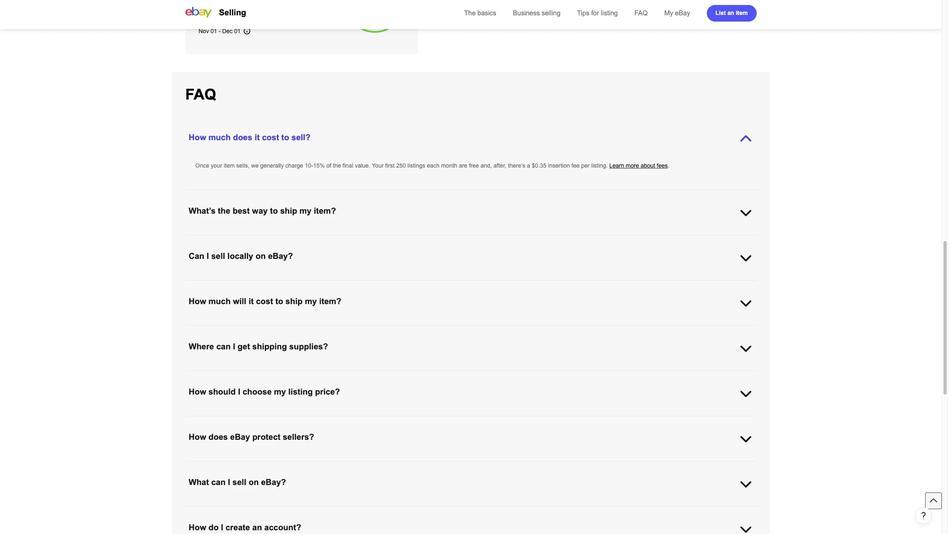 Task type: describe. For each thing, give the bounding box(es) containing it.
faq link
[[634, 10, 648, 17]]

250
[[396, 162, 406, 169]]

2 vertical spatial for
[[409, 326, 416, 333]]

can for almost
[[207, 507, 216, 514]]

cost for does
[[262, 133, 279, 142]]

1 horizontal spatial your
[[410, 507, 422, 514]]

final
[[343, 162, 353, 169]]

2 horizontal spatial learn
[[609, 162, 624, 169]]

1 vertical spatial for
[[591, 10, 599, 17]]

2 horizontal spatial more
[[626, 162, 639, 169]]

anything,
[[247, 507, 270, 514]]

2 horizontal spatial an
[[727, 9, 734, 16]]

0 vertical spatial that
[[288, 326, 298, 333]]

sell?
[[292, 133, 310, 142]]

selling
[[219, 8, 246, 17]]

-
[[219, 28, 221, 34]]

we
[[251, 162, 259, 169]]

2 branded from the left
[[662, 372, 683, 378]]

you
[[291, 372, 300, 378]]

closet.
[[423, 507, 440, 514]]

selling
[[542, 10, 561, 17]]

ebay right "buy"
[[647, 372, 660, 378]]

almost
[[228, 507, 245, 514]]

the
[[464, 10, 476, 17]]

how much will it cost to ship my item?
[[189, 297, 341, 306]]

1 horizontal spatial more
[[447, 326, 460, 333]]

month
[[441, 162, 457, 169]]

0 horizontal spatial your
[[211, 162, 222, 169]]

2 items from the left
[[471, 507, 485, 514]]

per
[[581, 162, 590, 169]]

and,
[[481, 162, 492, 169]]

best
[[233, 206, 250, 215]]

much for does
[[209, 133, 231, 142]]

already
[[314, 372, 333, 378]]

sell for locally
[[211, 252, 225, 261]]

more inside pay no insertion fees for 200 auction-style or fixed price listings. learn more
[[215, 14, 228, 20]]

0 vertical spatial ship
[[280, 206, 297, 215]]

what
[[189, 478, 209, 487]]

0 vertical spatial item?
[[314, 206, 336, 215]]

how does ebay protect sellers?
[[189, 433, 314, 442]]

what can i sell on ebay?
[[189, 478, 286, 487]]

each
[[427, 162, 440, 169]]

2 vertical spatial on
[[569, 507, 576, 514]]

will
[[233, 297, 246, 306]]

200
[[263, 0, 273, 4]]

ebay left protect
[[230, 433, 250, 442]]

how for how does ebay protect sellers?
[[189, 433, 206, 442]]

the right offers
[[316, 326, 324, 333]]

should
[[209, 387, 236, 396]]

after,
[[493, 162, 506, 169]]

0 horizontal spatial listing
[[288, 387, 313, 396]]

account?
[[264, 523, 301, 532]]

of
[[326, 162, 331, 169]]

can for any
[[207, 372, 216, 378]]

0 vertical spatial faq
[[634, 10, 648, 17]]

1 horizontal spatial choose
[[243, 387, 272, 396]]

boxes
[[400, 372, 415, 378]]

2 horizontal spatial from
[[417, 372, 429, 378]]

listing.
[[591, 162, 608, 169]]

0 vertical spatial about
[[641, 162, 655, 169]]

we
[[442, 507, 450, 514]]

price?
[[315, 387, 340, 396]]

insertion inside pay no insertion fees for 200 auction-style or fixed price listings. learn more
[[218, 0, 240, 4]]

business selling link
[[513, 10, 561, 17]]

0 horizontal spatial choose
[[218, 326, 236, 333]]

create
[[226, 523, 250, 532]]

1 vertical spatial get
[[379, 372, 387, 378]]

0 vertical spatial my
[[300, 206, 312, 215]]

charge
[[285, 162, 303, 169]]

greatest
[[326, 326, 347, 333]]

1 horizontal spatial an
[[463, 372, 470, 378]]

you can sell almost anything, from homemade goods to used or unused items from your closet. we restrict items that violate any laws, or infringe on intellectual property.
[[195, 507, 629, 514]]

0 horizontal spatial from
[[272, 507, 284, 514]]

buy
[[635, 372, 645, 378]]

0 horizontal spatial get
[[238, 342, 250, 351]]

supplies?
[[289, 342, 328, 351]]

0 vertical spatial listing
[[601, 10, 618, 17]]

where
[[189, 342, 214, 351]]

restrict
[[452, 507, 469, 514]]

list an item
[[716, 9, 748, 16]]

learn more about shipping link
[[430, 326, 499, 333]]

way
[[252, 206, 268, 215]]

auction-
[[274, 0, 295, 4]]

2 horizontal spatial .
[[711, 372, 713, 378]]

it for will
[[249, 297, 254, 306]]

3 you from the top
[[195, 507, 205, 514]]

2 01 from the left
[[234, 28, 241, 34]]

i for sell
[[228, 478, 230, 487]]

1 horizontal spatial fees
[[657, 162, 668, 169]]

dec
[[222, 28, 233, 34]]

can
[[189, 252, 204, 261]]

can for the
[[207, 326, 216, 333]]

on for sell
[[249, 478, 259, 487]]

i right can
[[207, 252, 209, 261]]

sellers?
[[283, 433, 314, 442]]

tips for listing
[[577, 10, 618, 17]]

1 branded from the left
[[521, 372, 543, 378]]

pay
[[199, 0, 209, 4]]

1 horizontal spatial .
[[668, 162, 669, 169]]

purchase.
[[608, 372, 634, 378]]

how for how should i choose my listing price?
[[189, 387, 206, 396]]

learn inside pay no insertion fees for 200 auction-style or fixed price listings. learn more
[[199, 14, 214, 20]]

at
[[349, 372, 354, 378]]

infringe
[[549, 507, 568, 514]]

1 vertical spatial sell
[[232, 478, 246, 487]]

1 horizontal spatial that
[[486, 507, 496, 514]]

fees inside pay no insertion fees for 200 auction-style or fixed price listings. learn more
[[242, 0, 253, 4]]

you for where
[[195, 372, 205, 378]]

tips for listing link
[[577, 10, 618, 17]]

how for how much does it cost to sell?
[[189, 133, 206, 142]]

10-
[[305, 162, 313, 169]]

your
[[372, 162, 384, 169]]

have
[[335, 372, 348, 378]]

used
[[340, 507, 352, 514]]

offers
[[300, 326, 314, 333]]

can for sell
[[211, 478, 226, 487]]

fixed
[[315, 0, 328, 4]]

cost for will
[[256, 297, 273, 306]]

goods
[[316, 507, 332, 514]]

laws,
[[527, 507, 540, 514]]

where can i get shipping supplies?
[[189, 342, 328, 351]]

1 vertical spatial insertion
[[548, 162, 570, 169]]

i for get
[[233, 342, 235, 351]]

what's
[[189, 206, 216, 215]]

how do i create an account?
[[189, 523, 301, 532]]

1 vertical spatial my
[[305, 297, 317, 306]]

0 horizontal spatial faq
[[185, 86, 216, 103]]

1 vertical spatial ship
[[286, 297, 303, 306]]

you can use any packaging supplies you may already have at home or get free boxes from carriers. for an added touch, ebay branded supplies are available to purchase. buy ebay branded packaging .
[[195, 372, 713, 378]]

on for locally
[[256, 252, 266, 261]]

1 vertical spatial does
[[209, 433, 228, 442]]

sells,
[[236, 162, 250, 169]]

to up option at left
[[275, 297, 283, 306]]

sell for almost
[[218, 507, 226, 514]]



Task type: locate. For each thing, give the bounding box(es) containing it.
you down what
[[195, 507, 205, 514]]

for left 'you.'
[[409, 326, 416, 333]]

1 horizontal spatial packaging
[[685, 372, 711, 378]]

more right listing.
[[626, 162, 639, 169]]

my
[[664, 10, 673, 17]]

2 packaging from the left
[[685, 372, 711, 378]]

0 vertical spatial an
[[727, 9, 734, 16]]

about
[[641, 162, 655, 169], [462, 326, 476, 333]]

1 01 from the left
[[211, 28, 217, 34]]

1 vertical spatial your
[[410, 507, 422, 514]]

for right tips
[[591, 10, 599, 17]]

that left violate at right bottom
[[486, 507, 496, 514]]

1 vertical spatial choose
[[243, 387, 272, 396]]

1 vertical spatial about
[[462, 326, 476, 333]]

1 vertical spatial cost
[[256, 297, 273, 306]]

0 vertical spatial sell
[[211, 252, 225, 261]]

business
[[513, 10, 540, 17]]

there's
[[508, 162, 525, 169]]

3 how from the top
[[189, 387, 206, 396]]

item for your
[[224, 162, 235, 169]]

much up once
[[209, 133, 231, 142]]

learn
[[199, 14, 214, 20], [609, 162, 624, 169], [430, 326, 445, 333]]

can up where
[[207, 326, 216, 333]]

much
[[209, 133, 231, 142], [209, 297, 231, 306]]

for left 200
[[255, 0, 261, 4]]

0 vertical spatial cost
[[262, 133, 279, 142]]

1 items from the left
[[382, 507, 395, 514]]

property.
[[607, 507, 629, 514]]

1 vertical spatial any
[[516, 507, 525, 514]]

how should i choose my listing price?
[[189, 387, 340, 396]]

ebay? for can i sell locally on ebay?
[[268, 252, 293, 261]]

0 vertical spatial get
[[238, 342, 250, 351]]

an
[[727, 9, 734, 16], [463, 372, 470, 378], [252, 523, 262, 532]]

listing down you
[[288, 387, 313, 396]]

style
[[295, 0, 307, 4]]

to right way
[[270, 206, 278, 215]]

1 vertical spatial are
[[567, 372, 576, 378]]

supplies left available
[[544, 372, 566, 378]]

1 horizontal spatial items
[[471, 507, 485, 514]]

may
[[302, 372, 313, 378]]

ebay right my
[[675, 10, 690, 17]]

0 vertical spatial you
[[195, 326, 205, 333]]

once your item sells, we generally charge 10-15% of the final value. your first 250 listings each month are free and, after, there's a $0.35 insertion fee per listing. learn more about fees .
[[195, 162, 669, 169]]

0 horizontal spatial items
[[382, 507, 395, 514]]

2 vertical spatial .
[[711, 372, 713, 378]]

2 much from the top
[[209, 297, 231, 306]]

to right available
[[602, 372, 607, 378]]

are left available
[[567, 372, 576, 378]]

you.
[[418, 326, 429, 333]]

0 vertical spatial on
[[256, 252, 266, 261]]

1 horizontal spatial are
[[567, 372, 576, 378]]

1 vertical spatial learn
[[609, 162, 624, 169]]

choose
[[218, 326, 236, 333], [243, 387, 272, 396]]

i for choose
[[238, 387, 240, 396]]

1 you from the top
[[195, 326, 205, 333]]

help, opens dialogs image
[[919, 512, 928, 520]]

choose right should
[[243, 387, 272, 396]]

1 horizontal spatial supplies
[[544, 372, 566, 378]]

more right 'you.'
[[447, 326, 460, 333]]

on
[[256, 252, 266, 261], [249, 478, 259, 487], [569, 507, 576, 514]]

locally
[[227, 252, 253, 261]]

my ebay
[[664, 10, 690, 17]]

sell
[[211, 252, 225, 261], [232, 478, 246, 487], [218, 507, 226, 514]]

0 vertical spatial free
[[469, 162, 479, 169]]

can for get
[[216, 342, 231, 351]]

for
[[255, 0, 261, 4], [591, 10, 599, 17], [409, 326, 416, 333]]

branded right "buy"
[[662, 372, 683, 378]]

items right restrict
[[471, 507, 485, 514]]

0 vertical spatial more
[[215, 14, 228, 20]]

for
[[453, 372, 462, 378]]

0 horizontal spatial packaging
[[240, 372, 266, 378]]

4 how from the top
[[189, 433, 206, 442]]

for inside pay no insertion fees for 200 auction-style or fixed price listings. learn more
[[255, 0, 261, 4]]

the right of
[[333, 162, 341, 169]]

fees
[[242, 0, 253, 4], [657, 162, 668, 169]]

and
[[364, 326, 373, 333]]

ebay? for what can i sell on ebay?
[[261, 478, 286, 487]]

1 horizontal spatial item
[[736, 9, 748, 16]]

from up "account?"
[[272, 507, 284, 514]]

ship
[[280, 206, 297, 215], [286, 297, 303, 306]]

it for does
[[255, 133, 260, 142]]

1 horizontal spatial learn
[[430, 326, 445, 333]]

5 how from the top
[[189, 523, 206, 532]]

2 you from the top
[[195, 372, 205, 378]]

the left best
[[218, 206, 230, 215]]

the
[[333, 162, 341, 169], [218, 206, 230, 215], [238, 326, 246, 333], [316, 326, 324, 333]]

0 vertical spatial learn
[[199, 14, 214, 20]]

value.
[[355, 162, 370, 169]]

1 vertical spatial an
[[463, 372, 470, 378]]

free left and,
[[469, 162, 479, 169]]

1 vertical spatial faq
[[185, 86, 216, 103]]

ebay right touch,
[[507, 372, 520, 378]]

1 horizontal spatial get
[[379, 372, 387, 378]]

1 horizontal spatial from
[[397, 507, 409, 514]]

i right do
[[221, 523, 223, 532]]

ebay? up anything,
[[261, 478, 286, 487]]

learn down price on the left top of page
[[199, 14, 214, 20]]

1 horizontal spatial any
[[516, 507, 525, 514]]

fee
[[572, 162, 580, 169]]

or right style
[[308, 0, 314, 4]]

cost up generally
[[262, 133, 279, 142]]

0 horizontal spatial .
[[499, 326, 501, 333]]

shipping
[[248, 326, 269, 333], [478, 326, 499, 333], [252, 342, 287, 351]]

1 vertical spatial more
[[626, 162, 639, 169]]

0 vertical spatial are
[[459, 162, 467, 169]]

or right home
[[372, 372, 377, 378]]

listings
[[408, 162, 425, 169]]

1 horizontal spatial does
[[233, 133, 252, 142]]

0 horizontal spatial for
[[255, 0, 261, 4]]

2 how from the top
[[189, 297, 206, 306]]

it right will
[[249, 297, 254, 306]]

or right used
[[354, 507, 359, 514]]

insertion up listings.
[[218, 0, 240, 4]]

insertion
[[218, 0, 240, 4], [548, 162, 570, 169]]

do
[[209, 523, 219, 532]]

0 horizontal spatial 01
[[211, 28, 217, 34]]

1 vertical spatial on
[[249, 478, 259, 487]]

free
[[469, 162, 479, 169], [388, 372, 398, 378]]

price
[[199, 5, 211, 12]]

ebay? right locally
[[268, 252, 293, 261]]

or inside pay no insertion fees for 200 auction-style or fixed price listings. learn more
[[308, 0, 314, 4]]

can left use on the bottom
[[207, 372, 216, 378]]

item for an
[[736, 9, 748, 16]]

1 vertical spatial item
[[224, 162, 235, 169]]

home
[[356, 372, 370, 378]]

on up anything,
[[249, 478, 259, 487]]

item left sells,
[[224, 162, 235, 169]]

learn more about fees link
[[609, 162, 668, 169]]

items
[[382, 507, 395, 514], [471, 507, 485, 514]]

shipping for supplies?
[[252, 342, 287, 351]]

it
[[255, 133, 260, 142], [249, 297, 254, 306]]

my ebay link
[[664, 10, 690, 17]]

your right once
[[211, 162, 222, 169]]

2 vertical spatial an
[[252, 523, 262, 532]]

more down listings.
[[215, 14, 228, 20]]

tips
[[577, 10, 589, 17]]

sell left almost
[[218, 507, 226, 514]]

i for create
[[221, 523, 223, 532]]

to left sell?
[[281, 133, 289, 142]]

value
[[348, 326, 362, 333]]

are
[[459, 162, 467, 169], [567, 372, 576, 378]]

the up where can i get shipping supplies? at the bottom of page
[[238, 326, 246, 333]]

much for will
[[209, 297, 231, 306]]

1 vertical spatial free
[[388, 372, 398, 378]]

0 horizontal spatial supplies
[[268, 372, 289, 378]]

0 vertical spatial your
[[211, 162, 222, 169]]

that
[[288, 326, 298, 333], [486, 507, 496, 514]]

what's the best way to ship my item?
[[189, 206, 336, 215]]

cost right will
[[256, 297, 273, 306]]

1 vertical spatial listing
[[288, 387, 313, 396]]

from right boxes at the bottom left of page
[[417, 372, 429, 378]]

1 horizontal spatial insertion
[[548, 162, 570, 169]]

cost
[[262, 133, 279, 142], [256, 297, 273, 306]]

you up where
[[195, 326, 205, 333]]

sell right can
[[211, 252, 225, 261]]

the basics link
[[464, 10, 496, 17]]

from left closet.
[[397, 507, 409, 514]]

$0.35
[[532, 162, 546, 169]]

2 vertical spatial learn
[[430, 326, 445, 333]]

any
[[229, 372, 238, 378], [516, 507, 525, 514]]

sell up almost
[[232, 478, 246, 487]]

0 vertical spatial fees
[[242, 0, 253, 4]]

listings.
[[213, 5, 232, 12]]

added
[[471, 372, 487, 378]]

branded
[[521, 372, 543, 378], [662, 372, 683, 378]]

how
[[189, 133, 206, 142], [189, 297, 206, 306], [189, 387, 206, 396], [189, 433, 206, 442], [189, 523, 206, 532]]

0 horizontal spatial any
[[229, 372, 238, 378]]

2 horizontal spatial for
[[591, 10, 599, 17]]

on right infringe
[[569, 507, 576, 514]]

violate
[[498, 507, 514, 514]]

1 horizontal spatial branded
[[662, 372, 683, 378]]

you for how
[[195, 326, 205, 333]]

0 vertical spatial for
[[255, 0, 261, 4]]

packaging
[[240, 372, 266, 378], [685, 372, 711, 378]]

item right the list
[[736, 9, 748, 16]]

0 horizontal spatial that
[[288, 326, 298, 333]]

2 vertical spatial you
[[195, 507, 205, 514]]

pay no insertion fees for 200 auction-style or fixed price listings. learn more
[[199, 0, 328, 20]]

branded right touch,
[[521, 372, 543, 378]]

use
[[218, 372, 227, 378]]

are right month
[[459, 162, 467, 169]]

i up almost
[[228, 478, 230, 487]]

1 supplies from the left
[[268, 372, 289, 378]]

to left used
[[333, 507, 338, 514]]

more
[[215, 14, 228, 20], [626, 162, 639, 169], [447, 326, 460, 333]]

1 how from the top
[[189, 133, 206, 142]]

can
[[207, 326, 216, 333], [216, 342, 231, 351], [207, 372, 216, 378], [211, 478, 226, 487], [207, 507, 216, 514]]

0 horizontal spatial are
[[459, 162, 467, 169]]

an right for on the left bottom of the page
[[463, 372, 470, 378]]

1 horizontal spatial for
[[409, 326, 416, 333]]

1 horizontal spatial listing
[[601, 10, 618, 17]]

business selling
[[513, 10, 561, 17]]

learn right listing.
[[609, 162, 624, 169]]

an down anything,
[[252, 523, 262, 532]]

2 vertical spatial more
[[447, 326, 460, 333]]

01 left -
[[211, 28, 217, 34]]

ship up offers
[[286, 297, 303, 306]]

insertion left fee
[[548, 162, 570, 169]]

i right should
[[238, 387, 240, 396]]

an right the list
[[727, 9, 734, 16]]

no
[[210, 0, 217, 4]]

you left use on the bottom
[[195, 372, 205, 378]]

ship right way
[[280, 206, 297, 215]]

free left boxes at the bottom left of page
[[388, 372, 398, 378]]

2 vertical spatial sell
[[218, 507, 226, 514]]

1 vertical spatial it
[[249, 297, 254, 306]]

once
[[195, 162, 209, 169]]

1 horizontal spatial about
[[641, 162, 655, 169]]

items right unused
[[382, 507, 395, 514]]

shipping for option
[[248, 326, 269, 333]]

0 vertical spatial insertion
[[218, 0, 240, 4]]

0 horizontal spatial it
[[249, 297, 254, 306]]

can up do
[[207, 507, 216, 514]]

that left offers
[[288, 326, 298, 333]]

0 horizontal spatial an
[[252, 523, 262, 532]]

1 vertical spatial you
[[195, 372, 205, 378]]

2 supplies from the left
[[544, 372, 566, 378]]

any left laws,
[[516, 507, 525, 514]]

from
[[417, 372, 429, 378], [272, 507, 284, 514], [397, 507, 409, 514]]

you
[[195, 326, 205, 333], [195, 372, 205, 378], [195, 507, 205, 514]]

1 much from the top
[[209, 133, 231, 142]]

0 horizontal spatial about
[[462, 326, 476, 333]]

0 vertical spatial does
[[233, 133, 252, 142]]

0 horizontal spatial item
[[224, 162, 235, 169]]

1 horizontal spatial faq
[[634, 10, 648, 17]]

1 horizontal spatial 01
[[234, 28, 241, 34]]

i right where
[[233, 342, 235, 351]]

carriers.
[[430, 372, 451, 378]]

1 packaging from the left
[[240, 372, 266, 378]]

faq
[[634, 10, 648, 17], [185, 86, 216, 103]]

intellectual
[[577, 507, 605, 514]]

first
[[385, 162, 395, 169]]

or right laws,
[[542, 507, 547, 514]]

any right use on the bottom
[[229, 372, 238, 378]]

my
[[300, 206, 312, 215], [305, 297, 317, 306], [274, 387, 286, 396]]

a
[[527, 162, 530, 169]]

2 vertical spatial my
[[274, 387, 286, 396]]

learn right 'you.'
[[430, 326, 445, 333]]

nov 01 - dec 01
[[199, 28, 241, 34]]

on right locally
[[256, 252, 266, 261]]

get
[[238, 342, 250, 351], [379, 372, 387, 378]]

0 horizontal spatial does
[[209, 433, 228, 442]]

it up we
[[255, 133, 260, 142]]

can right what
[[211, 478, 226, 487]]

supplies left you
[[268, 372, 289, 378]]

your left closet.
[[410, 507, 422, 514]]

0 vertical spatial much
[[209, 133, 231, 142]]

unused
[[361, 507, 380, 514]]

0 vertical spatial any
[[229, 372, 238, 378]]

available
[[577, 372, 600, 378]]

listing right tips
[[601, 10, 618, 17]]

0 horizontal spatial free
[[388, 372, 398, 378]]

0 vertical spatial .
[[668, 162, 669, 169]]

0 vertical spatial item
[[736, 9, 748, 16]]

01 right 'dec'
[[234, 28, 241, 34]]

much left will
[[209, 297, 231, 306]]

how for how do i create an account?
[[189, 523, 206, 532]]

list an item link
[[707, 5, 757, 22]]

nov
[[199, 28, 209, 34]]

learn more link
[[199, 14, 228, 20]]

choose down will
[[218, 326, 236, 333]]

1 vertical spatial item?
[[319, 297, 341, 306]]

can right where
[[216, 342, 231, 351]]

how for how much will it cost to ship my item?
[[189, 297, 206, 306]]

0 horizontal spatial branded
[[521, 372, 543, 378]]

0 vertical spatial ebay?
[[268, 252, 293, 261]]



Task type: vqa. For each thing, say whether or not it's contained in the screenshot.
the rightmost .
yes



